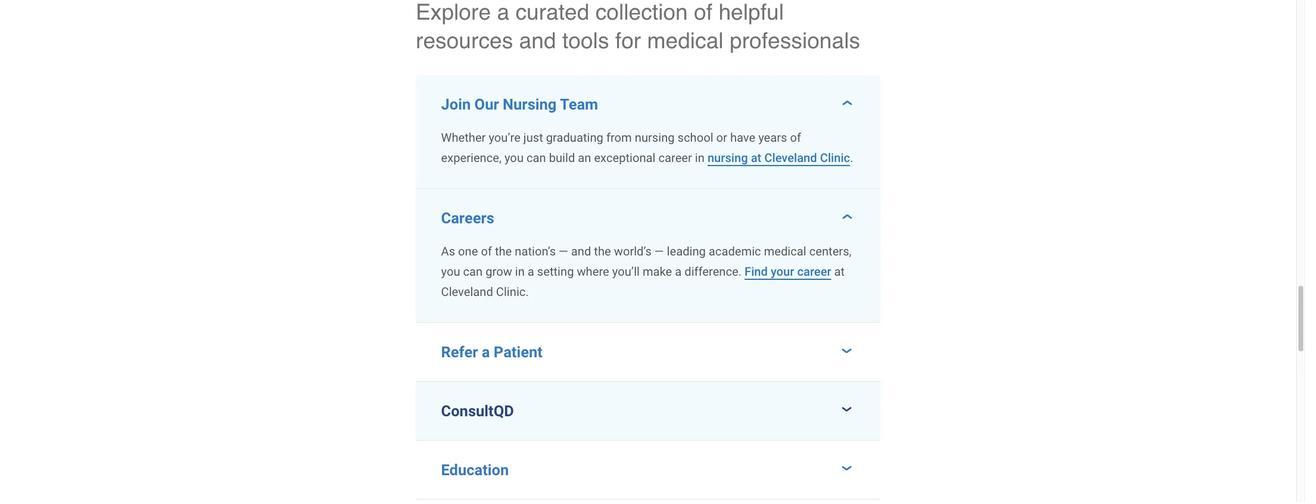 Task type: vqa. For each thing, say whether or not it's contained in the screenshot.
Wi-
no



Task type: describe. For each thing, give the bounding box(es) containing it.
in inside whether you're just graduating from nursing school or have years of experience, you can build an exceptional career in
[[695, 151, 705, 165]]

find your career link
[[745, 264, 832, 279]]

nursing
[[503, 95, 557, 113]]

and inside explore a curated collection of helpful resources and tools for medical professionals
[[519, 27, 556, 54]]

join our nursing team
[[441, 95, 598, 113]]

an
[[578, 151, 591, 165]]

patient
[[494, 343, 543, 361]]

school
[[678, 130, 714, 145]]

experience,
[[441, 151, 502, 165]]

0 vertical spatial cleveland
[[765, 151, 817, 165]]

1 horizontal spatial career
[[797, 264, 832, 279]]

centers,
[[810, 244, 852, 258]]

nation's
[[515, 244, 556, 258]]

refer a patient
[[441, 343, 543, 361]]

have
[[730, 130, 756, 145]]

can inside whether you're just graduating from nursing school or have years of experience, you can build an exceptional career in
[[527, 151, 546, 165]]

find your career
[[745, 264, 832, 279]]

difference.
[[685, 264, 742, 279]]

collection
[[596, 0, 688, 25]]

or
[[717, 130, 727, 145]]

you're
[[489, 130, 521, 145]]

explore a curated collection of helpful resources and tools for medical professionals
[[416, 0, 860, 54]]

medical inside explore a curated collection of helpful resources and tools for medical professionals
[[647, 27, 724, 54]]

education tab
[[416, 441, 881, 499]]

as
[[441, 244, 455, 258]]

from
[[606, 130, 632, 145]]

nursing at cleveland clinic .
[[708, 151, 853, 165]]

.
[[850, 151, 853, 165]]

world's
[[614, 244, 652, 258]]

you inside whether you're just graduating from nursing school or have years of experience, you can build an exceptional career in
[[505, 151, 524, 165]]

education
[[441, 461, 509, 479]]

your
[[771, 264, 794, 279]]

1 horizontal spatial nursing
[[708, 151, 748, 165]]

find
[[745, 264, 768, 279]]

helpful
[[719, 0, 784, 25]]

can inside as one of the nation's — and the world's — leading academic medical centers, you can grow in a setting where you'll make a difference.
[[463, 264, 483, 279]]

of inside as one of the nation's — and the world's — leading academic medical centers, you can grow in a setting where you'll make a difference.
[[481, 244, 492, 258]]

just
[[524, 130, 543, 145]]

1 the from the left
[[495, 244, 512, 258]]



Task type: locate. For each thing, give the bounding box(es) containing it.
can down just
[[527, 151, 546, 165]]

and
[[519, 27, 556, 54], [571, 244, 591, 258]]

a right make
[[675, 264, 682, 279]]

0 horizontal spatial cleveland
[[441, 285, 493, 299]]

medical
[[647, 27, 724, 54], [764, 244, 807, 258]]

tab list containing join our nursing team
[[416, 75, 881, 502]]

nursing down or
[[708, 151, 748, 165]]

at inside at cleveland clinic.
[[834, 264, 845, 279]]

a inside explore a curated collection of helpful resources and tools for medical professionals
[[497, 0, 509, 25]]

1 vertical spatial nursing
[[708, 151, 748, 165]]

of inside explore a curated collection of helpful resources and tools for medical professionals
[[694, 0, 713, 25]]

0 horizontal spatial nursing
[[635, 130, 675, 145]]

0 vertical spatial medical
[[647, 27, 724, 54]]

a down nation's
[[528, 264, 534, 279]]

and down curated
[[519, 27, 556, 54]]

2 vertical spatial of
[[481, 244, 492, 258]]

you down the as
[[441, 264, 460, 279]]

join
[[441, 95, 471, 113]]

0 vertical spatial nursing
[[635, 130, 675, 145]]

careers
[[441, 209, 494, 227]]

leading
[[667, 244, 706, 258]]

clinic
[[820, 151, 850, 165]]

of
[[694, 0, 713, 25], [790, 130, 801, 145], [481, 244, 492, 258]]

1 — from the left
[[559, 244, 568, 258]]

curated
[[516, 0, 590, 25]]

0 horizontal spatial career
[[659, 151, 692, 165]]

2 the from the left
[[594, 244, 611, 258]]

a inside 'tab'
[[482, 343, 490, 361]]

1 vertical spatial of
[[790, 130, 801, 145]]

professionals
[[730, 27, 860, 54]]

1 horizontal spatial of
[[694, 0, 713, 25]]

1 horizontal spatial in
[[695, 151, 705, 165]]

and inside as one of the nation's — and the world's — leading academic medical centers, you can grow in a setting where you'll make a difference.
[[571, 244, 591, 258]]

can
[[527, 151, 546, 165], [463, 264, 483, 279]]

of right one
[[481, 244, 492, 258]]

1 horizontal spatial and
[[571, 244, 591, 258]]

0 horizontal spatial can
[[463, 264, 483, 279]]

cleveland down years
[[765, 151, 817, 165]]

in inside as one of the nation's — and the world's — leading academic medical centers, you can grow in a setting where you'll make a difference.
[[515, 264, 525, 279]]

medical inside as one of the nation's — and the world's — leading academic medical centers, you can grow in a setting where you'll make a difference.
[[764, 244, 807, 258]]

the
[[495, 244, 512, 258], [594, 244, 611, 258]]

and up where
[[571, 244, 591, 258]]

make
[[643, 264, 672, 279]]

in right grow
[[515, 264, 525, 279]]

nursing at cleveland clinic link
[[708, 151, 850, 165]]

you inside as one of the nation's — and the world's — leading academic medical centers, you can grow in a setting where you'll make a difference.
[[441, 264, 460, 279]]

nursing right from
[[635, 130, 675, 145]]

—
[[559, 244, 568, 258], [655, 244, 664, 258]]

where
[[577, 264, 609, 279]]

1 horizontal spatial medical
[[764, 244, 807, 258]]

career down "centers,"
[[797, 264, 832, 279]]

0 vertical spatial can
[[527, 151, 546, 165]]

at cleveland clinic.
[[441, 264, 845, 299]]

consultqd
[[441, 402, 514, 420]]

tools
[[562, 27, 609, 54]]

0 vertical spatial of
[[694, 0, 713, 25]]

graduating
[[546, 130, 604, 145]]

— up make
[[655, 244, 664, 258]]

refer a patient tab
[[416, 323, 881, 381]]

of right years
[[790, 130, 801, 145]]

1 horizontal spatial the
[[594, 244, 611, 258]]

can down one
[[463, 264, 483, 279]]

1 vertical spatial and
[[571, 244, 591, 258]]

at down "centers,"
[[834, 264, 845, 279]]

clinic.
[[496, 285, 529, 299]]

1 vertical spatial you
[[441, 264, 460, 279]]

0 horizontal spatial of
[[481, 244, 492, 258]]

0 horizontal spatial medical
[[647, 27, 724, 54]]

tab list
[[416, 75, 881, 502]]

one
[[458, 244, 478, 258]]

in down school
[[695, 151, 705, 165]]

you'll
[[612, 264, 640, 279]]

build
[[549, 151, 575, 165]]

a
[[497, 0, 509, 25], [528, 264, 534, 279], [675, 264, 682, 279], [482, 343, 490, 361]]

1 horizontal spatial you
[[505, 151, 524, 165]]

1 horizontal spatial can
[[527, 151, 546, 165]]

in
[[695, 151, 705, 165], [515, 264, 525, 279]]

at down have
[[751, 151, 762, 165]]

whether
[[441, 130, 486, 145]]

0 horizontal spatial and
[[519, 27, 556, 54]]

career down school
[[659, 151, 692, 165]]

team
[[560, 95, 598, 113]]

0 vertical spatial you
[[505, 151, 524, 165]]

grow
[[486, 264, 512, 279]]

2 horizontal spatial of
[[790, 130, 801, 145]]

the up where
[[594, 244, 611, 258]]

nursing
[[635, 130, 675, 145], [708, 151, 748, 165]]

years
[[759, 130, 787, 145]]

the up grow
[[495, 244, 512, 258]]

cleveland inside at cleveland clinic.
[[441, 285, 493, 299]]

refer
[[441, 343, 478, 361]]

you down you're
[[505, 151, 524, 165]]

0 vertical spatial at
[[751, 151, 762, 165]]

— up setting at bottom left
[[559, 244, 568, 258]]

our
[[475, 95, 499, 113]]

for
[[615, 27, 641, 54]]

0 horizontal spatial you
[[441, 264, 460, 279]]

0 horizontal spatial in
[[515, 264, 525, 279]]

medical down collection
[[647, 27, 724, 54]]

as one of the nation's — and the world's — leading academic medical centers, you can grow in a setting where you'll make a difference.
[[441, 244, 852, 279]]

career inside whether you're just graduating from nursing school or have years of experience, you can build an exceptional career in
[[659, 151, 692, 165]]

2 — from the left
[[655, 244, 664, 258]]

of inside whether you're just graduating from nursing school or have years of experience, you can build an exceptional career in
[[790, 130, 801, 145]]

0 vertical spatial and
[[519, 27, 556, 54]]

0 horizontal spatial —
[[559, 244, 568, 258]]

1 horizontal spatial at
[[834, 264, 845, 279]]

1 vertical spatial cleveland
[[441, 285, 493, 299]]

whether you're just graduating from nursing school or have years of experience, you can build an exceptional career in
[[441, 130, 801, 165]]

careers tab
[[416, 189, 881, 232]]

1 vertical spatial in
[[515, 264, 525, 279]]

a up resources at the left top of page
[[497, 0, 509, 25]]

medical up your
[[764, 244, 807, 258]]

1 horizontal spatial cleveland
[[765, 151, 817, 165]]

0 horizontal spatial at
[[751, 151, 762, 165]]

join our nursing team tab
[[416, 75, 881, 118]]

a right refer
[[482, 343, 490, 361]]

career
[[659, 151, 692, 165], [797, 264, 832, 279]]

resources
[[416, 27, 513, 54]]

setting
[[537, 264, 574, 279]]

explore
[[416, 0, 491, 25]]

exceptional
[[594, 151, 656, 165]]

0 vertical spatial in
[[695, 151, 705, 165]]

0 horizontal spatial the
[[495, 244, 512, 258]]

you
[[505, 151, 524, 165], [441, 264, 460, 279]]

cleveland down grow
[[441, 285, 493, 299]]

1 vertical spatial can
[[463, 264, 483, 279]]

nursing inside whether you're just graduating from nursing school or have years of experience, you can build an exceptional career in
[[635, 130, 675, 145]]

at
[[751, 151, 762, 165], [834, 264, 845, 279]]

1 vertical spatial at
[[834, 264, 845, 279]]

of left the helpful
[[694, 0, 713, 25]]

0 vertical spatial career
[[659, 151, 692, 165]]

academic
[[709, 244, 761, 258]]

1 vertical spatial medical
[[764, 244, 807, 258]]

1 horizontal spatial —
[[655, 244, 664, 258]]

cleveland
[[765, 151, 817, 165], [441, 285, 493, 299]]

consultqd tab
[[416, 382, 881, 440]]

1 vertical spatial career
[[797, 264, 832, 279]]



